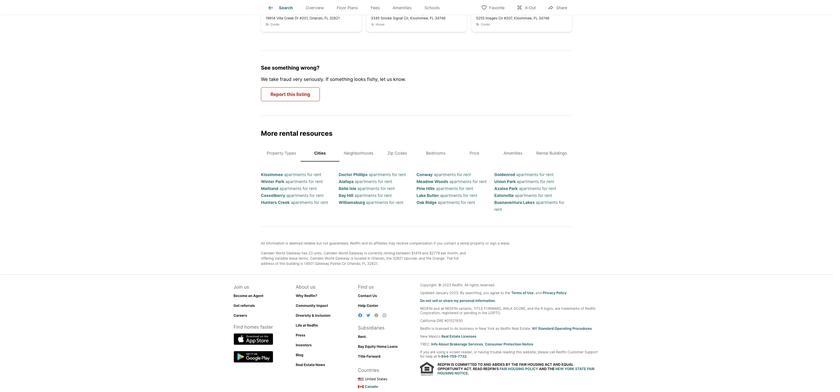 Task type: describe. For each thing, give the bounding box(es) containing it.
0 horizontal spatial all
[[261, 241, 265, 246]]

1 vertical spatial something
[[330, 76, 353, 82]]

plans
[[348, 5, 358, 10]]

0 horizontal spatial at
[[303, 323, 306, 328]]

find for find us
[[358, 284, 368, 290]]

7732
[[458, 354, 467, 359]]

1 horizontal spatial cir
[[499, 16, 503, 20]]

2 horizontal spatial and
[[553, 363, 561, 367]]

schools
[[425, 5, 440, 10]]

score,
[[514, 306, 527, 311]]

life at redfin
[[296, 323, 318, 328]]

fl down out
[[534, 16, 538, 20]]

2 beds for $1,800
[[266, 10, 279, 15]]

ny
[[532, 327, 538, 331]]

gateway down 'units.' in the left of the page
[[315, 261, 329, 266]]

camden up the offering
[[261, 251, 275, 255]]

between
[[396, 251, 411, 255]]

center
[[367, 304, 378, 308]]

price tab
[[455, 146, 494, 160]]

apartments up alafaya apartments for rent
[[369, 172, 391, 177]]

community impact
[[296, 304, 328, 308]]

ft for $1,650 /mo
[[527, 10, 530, 15]]

/mo for $2,000
[[390, 2, 400, 8]]

5 2 from the left
[[476, 10, 479, 15]]

0 horizontal spatial world
[[276, 251, 285, 255]]

contact us button
[[358, 294, 377, 298]]

/mo for $1,650
[[494, 2, 504, 8]]

property types tab
[[262, 146, 301, 160]]

codes
[[395, 151, 407, 156]]

rental buildings tab
[[533, 146, 571, 160]]

#01521930
[[445, 319, 463, 323]]

the down $2779 on the right of page
[[426, 256, 432, 261]]

0 horizontal spatial and
[[484, 363, 491, 367]]

dr
[[295, 16, 299, 20]]

dre
[[437, 319, 444, 323]]

apartments for rent
[[495, 200, 565, 212]]

policy
[[557, 291, 567, 295]]

the
[[447, 256, 453, 261]]

2 baths for $1,800 /mo
[[283, 10, 298, 15]]

0 vertical spatial real
[[512, 327, 519, 331]]

apartments up hunters creek apartments for rent
[[287, 193, 309, 198]]

gateway up pointe
[[335, 256, 350, 261]]

1 horizontal spatial in
[[475, 327, 478, 331]]

redfin left its
[[350, 241, 361, 246]]

property
[[471, 241, 485, 246]]

and down $1419
[[419, 256, 425, 261]]

equal housing opportunity image
[[420, 362, 434, 376]]

homes
[[244, 324, 259, 330]]

0 horizontal spatial information
[[266, 241, 285, 246]]

$2,000
[[371, 2, 390, 8]]

why
[[296, 294, 304, 298]]

ft for $1,800 /mo
[[319, 10, 322, 15]]

let
[[380, 76, 386, 82]]

orange.
[[433, 256, 446, 261]]

address
[[261, 261, 274, 266]]

belle
[[339, 186, 349, 191]]

apartments down the casselberry apartments for rent
[[291, 200, 313, 205]]

we take fraud very seriously. if something looks fishy, let us know.
[[261, 76, 406, 82]]

0 horizontal spatial 32821
[[330, 16, 340, 20]]

title forward button
[[358, 354, 381, 359]]

0 vertical spatial amenities tab
[[386, 1, 418, 15]]

us for about us
[[310, 284, 315, 290]]

careers button
[[234, 313, 247, 318]]

camden down 'units.' in the left of the page
[[310, 256, 324, 261]]

camden up pointe
[[324, 251, 338, 255]]

has
[[302, 251, 308, 255]]

winter
[[261, 179, 275, 184]]

1 vertical spatial amenities tab
[[494, 146, 533, 160]]

1 horizontal spatial all
[[465, 283, 469, 287]]

fair inside new york state fair housing notice
[[587, 367, 595, 371]]

reader,
[[461, 350, 473, 354]]

sign
[[490, 241, 497, 246]]

3345 smoke signal cir, kissimmee, fl 34746
[[371, 16, 446, 20]]

2 horizontal spatial world
[[338, 251, 348, 255]]

1 2 from the left
[[266, 10, 268, 15]]

#207,
[[504, 16, 513, 20]]

apartments up belle isle apartments for rent
[[355, 179, 377, 184]]

2 horizontal spatial you
[[483, 291, 489, 295]]

news
[[316, 363, 325, 367]]

and right month, on the bottom right of the page
[[460, 251, 466, 255]]

become an agent
[[234, 294, 264, 298]]

report this listing
[[271, 92, 310, 97]]

bay equity home loans button
[[358, 345, 398, 349]]

updated january 2023: by searching, you agree to the terms of use , and privacy policy .
[[420, 291, 568, 295]]

or inside redfin and all redfin variants, title forward, walk score, and the r logos, are trademarks of redfin corporation, registered or pending in the uspto.
[[460, 311, 463, 315]]

2 baths for $2,000 /mo
[[389, 10, 403, 15]]

4 2 from the left
[[389, 10, 391, 15]]

loans
[[388, 345, 398, 349]]

canadian flag image
[[358, 386, 364, 389]]

redfin for and
[[420, 306, 433, 311]]

0 horizontal spatial estate
[[304, 363, 315, 367]]

alafaya apartments for rent
[[339, 179, 392, 184]]

more rental resources heading
[[261, 130, 572, 145]]

is up mexico on the right of page
[[432, 327, 434, 331]]

0 vertical spatial you
[[437, 241, 443, 246]]

2 vertical spatial real
[[296, 363, 303, 367]]

apartments down union park apartments for rent
[[519, 186, 541, 191]]

apartments down alafaya apartments for rent
[[358, 186, 380, 191]]

1 horizontal spatial the
[[548, 367, 555, 371]]

32821.
[[367, 261, 378, 266]]

1-844-759-7732 .
[[438, 354, 468, 359]]

a inside if you are using a screen reader, or having trouble reading this website, please call redfin customer support for help at
[[446, 350, 448, 354]]

pending
[[464, 311, 477, 315]]

1 horizontal spatial about
[[439, 342, 449, 347]]

floor plans
[[337, 5, 358, 10]]

and right score,
[[528, 306, 534, 311]]

fl down overview 'tab'
[[325, 16, 329, 20]]

apartments up the lake butler apartments for rent
[[436, 186, 458, 191]]

0 vertical spatial orlando,
[[310, 16, 324, 20]]

0 horizontal spatial ,
[[483, 342, 484, 347]]

pine
[[417, 186, 425, 191]]

sq for $2,000 /mo
[[419, 10, 424, 15]]

1 vertical spatial rental
[[460, 241, 470, 246]]

in inside redfin and all redfin variants, title forward, walk score, and the r logos, are trademarks of redfin corporation, registered or pending in the uspto.
[[478, 311, 481, 315]]

2 horizontal spatial a
[[498, 241, 500, 246]]

overview tab
[[299, 1, 330, 15]]

tab list containing search
[[261, 0, 451, 15]]

fl inside camden world gateway has 23 units. camden world gateway is currently renting between $1419 and $2779 per month, and offering variable lease terms. camden world gateway is located in orlando, the 32821 zipcode, and the orange. the full address of this building is 14501 gateway pointe cir orlando, fl 32821.
[[362, 261, 366, 266]]

0 horizontal spatial something
[[272, 65, 299, 71]]

fraud
[[280, 76, 292, 82]]

or right sell
[[439, 299, 443, 303]]

redfin facebook image
[[358, 313, 363, 318]]

is left deemed
[[286, 241, 288, 246]]

6 2 from the left
[[494, 10, 497, 15]]

resources
[[300, 130, 333, 138]]

woods
[[435, 179, 448, 184]]

is up located
[[364, 251, 367, 255]]

1 horizontal spatial world
[[325, 256, 334, 261]]

united
[[365, 377, 376, 381]]

and right use
[[536, 291, 542, 295]]

apartments down winter park apartments for rent
[[280, 186, 302, 191]]

bay hill apartments for rent
[[339, 193, 392, 198]]

1 horizontal spatial ,
[[534, 291, 535, 295]]

alafaya
[[339, 179, 354, 184]]

the left 'terms'
[[505, 291, 511, 295]]

for inside if you are using a screen reader, or having trouble reading this website, please call redfin customer support for help at
[[420, 354, 425, 359]]

redfin twitter image
[[366, 313, 371, 318]]

apartments down kissimmee apartments for rent
[[286, 179, 308, 184]]

phillips
[[353, 172, 368, 177]]

to
[[478, 363, 483, 367]]

gateway up lease
[[286, 251, 301, 255]]

baths for $2,000 /mo
[[392, 10, 403, 15]]

this inside "button"
[[287, 92, 295, 97]]

apartments up union park apartments for rent
[[517, 172, 539, 177]]

smoke
[[381, 16, 392, 20]]

1 vertical spatial orlando,
[[372, 256, 386, 261]]

redfin down &
[[307, 323, 318, 328]]

. down committed
[[468, 371, 469, 376]]

lakes
[[523, 200, 535, 205]]

beds for $1,800
[[269, 10, 279, 15]]

and left all
[[434, 306, 440, 311]]

759-
[[450, 354, 458, 359]]

california dre #01521930
[[420, 319, 463, 323]]

0 vertical spatial estate
[[450, 334, 461, 339]]

impact
[[316, 304, 328, 308]]

park for winter park
[[275, 179, 284, 184]]

amenities for the topmost 'amenities' tab
[[393, 5, 412, 10]]

1,300 sq ft
[[408, 10, 428, 15]]

get
[[234, 304, 240, 308]]

redfin down california
[[420, 327, 431, 331]]

renting
[[384, 251, 395, 255]]

in inside camden world gateway has 23 units. camden world gateway is currently renting between $1419 and $2779 per month, and offering variable lease terms. camden world gateway is located in orlando, the 32821 zipcode, and the orange. the full address of this building is 14501 gateway pointe cir orlando, fl 32821.
[[368, 256, 371, 261]]

. down 'agree'
[[495, 299, 496, 303]]

redfin right as
[[501, 327, 511, 331]]

1 vertical spatial real
[[442, 334, 449, 339]]

apartments up oak ridge apartments for rent
[[440, 193, 462, 198]]

forward,
[[484, 306, 502, 311]]

this inside if you are using a screen reader, or having trouble reading this website, please call redfin customer support for help at
[[516, 350, 522, 354]]

redfin instagram image
[[382, 313, 387, 318]]

by
[[506, 363, 511, 367]]

mexico
[[429, 334, 441, 339]]

0 vertical spatial about
[[296, 284, 309, 290]]

gateway up located
[[349, 251, 363, 255]]

standard
[[538, 327, 554, 331]]

union
[[495, 179, 506, 184]]

operating
[[555, 327, 572, 331]]

1 vertical spatial creek
[[278, 200, 290, 205]]

apartments up winter park apartments for rent
[[284, 172, 306, 177]]

referrals
[[241, 304, 255, 308]]

variable
[[275, 256, 288, 261]]

is down terms.
[[301, 261, 303, 266]]

redfin inside redfin and all redfin variants, title forward, walk score, and the r logos, are trademarks of redfin corporation, registered or pending in the uspto.
[[585, 306, 596, 311]]

sq for $1,650 /mo
[[521, 10, 526, 15]]

you inside if you are using a screen reader, or having trouble reading this website, please call redfin customer support for help at
[[423, 350, 429, 354]]

privacy
[[543, 291, 556, 295]]

us flag image
[[358, 378, 364, 381]]

park for union park
[[507, 179, 516, 184]]

is left located
[[351, 256, 353, 261]]

at inside if you are using a screen reader, or having trouble reading this website, please call redfin customer support for help at
[[434, 354, 437, 359]]

trademarks
[[561, 306, 580, 311]]

34746 for $1,650 /mo
[[539, 16, 550, 20]]

and right $1419
[[422, 251, 429, 255]]

the left r
[[535, 306, 540, 311]]

1 horizontal spatial housing
[[508, 367, 525, 371]]

guaranteed.
[[329, 241, 349, 246]]

overview
[[306, 5, 324, 10]]

if
[[434, 241, 436, 246]]

kissimmee, for $1,650 /mo
[[514, 16, 533, 20]]

14501
[[304, 261, 314, 266]]

countries
[[358, 367, 379, 373]]

baths for $1,650 /mo
[[498, 10, 509, 15]]

contact
[[358, 294, 372, 298]]

beds for $2,000
[[375, 10, 384, 15]]

844-
[[441, 354, 450, 359]]

rights
[[470, 283, 479, 287]]

apartments down bay hill apartments for rent
[[366, 200, 388, 205]]

terms
[[511, 291, 522, 295]]

0 horizontal spatial new
[[420, 334, 428, 339]]

get referrals
[[234, 304, 255, 308]]

find homes faster
[[234, 324, 273, 330]]

for inside apartments for rent
[[559, 200, 565, 205]]

new york state fair housing notice
[[438, 367, 595, 376]]

favorite button
[[476, 1, 510, 13]]

report this listing button
[[261, 87, 320, 101]]



Task type: locate. For each thing, give the bounding box(es) containing it.
bay for bay equity home loans
[[358, 345, 364, 349]]

redfin for is
[[438, 363, 450, 367]]

park for azalea park
[[509, 186, 518, 191]]

32821 down the between
[[393, 256, 403, 261]]

34746 down schools tab
[[435, 16, 446, 20]]

full
[[454, 256, 459, 261]]

new left york
[[479, 327, 487, 331]]

bay equity home loans
[[358, 345, 398, 349]]

this right reading
[[516, 350, 522, 354]]

baths up dr at the left
[[287, 10, 298, 15]]

1 condo from the left
[[271, 23, 280, 26]]

more
[[261, 130, 278, 138]]

sq for $1,800 /mo
[[314, 10, 318, 15]]

beds for $1,650
[[480, 10, 489, 15]]

creek
[[284, 16, 294, 20], [278, 200, 290, 205]]

3 ft from the left
[[527, 10, 530, 15]]

0 horizontal spatial orlando,
[[310, 16, 324, 20]]

0 horizontal spatial a
[[446, 350, 448, 354]]

2 baths up signal
[[389, 10, 403, 15]]

1 horizontal spatial of
[[523, 291, 526, 295]]

real estate news button
[[296, 363, 325, 367]]

$2,000 /mo
[[371, 2, 400, 8]]

1,076 sq ft
[[303, 10, 322, 15]]

0 horizontal spatial are
[[430, 350, 436, 354]]

1 horizontal spatial you
[[437, 241, 443, 246]]

2 up 5255
[[476, 10, 479, 15]]

world up variable
[[276, 251, 285, 255]]

tab list containing property types
[[261, 145, 572, 162]]

beds up 5255
[[480, 10, 489, 15]]

0 horizontal spatial 34746
[[435, 16, 446, 20]]

0 vertical spatial rental
[[279, 130, 298, 138]]

using
[[437, 350, 445, 354]]

the down the renting
[[386, 256, 392, 261]]

1 horizontal spatial amenities
[[504, 151, 523, 156]]

trec: info about brokerage services , consumer protection notice
[[420, 342, 533, 347]]

1,076
[[303, 10, 313, 15]]

housing inside redfin is committed to and abides by the fair housing act and equal opportunity act. read redfin's
[[528, 363, 544, 367]]

ft down the x-
[[527, 10, 530, 15]]

investors button
[[296, 343, 312, 347]]

of inside camden world gateway has 23 units. camden world gateway is currently renting between $1419 and $2779 per month, and offering variable lease terms. camden world gateway is located in orlando, the 32821 zipcode, and the orange. the full address of this building is 14501 gateway pointe cir orlando, fl 32821.
[[275, 261, 279, 266]]

0 horizontal spatial /mo
[[284, 2, 294, 8]]

1 vertical spatial tab list
[[261, 145, 572, 162]]

rental inside heading
[[279, 130, 298, 138]]

zip
[[388, 151, 394, 156]]

fees
[[371, 5, 380, 10]]

maitland
[[261, 186, 278, 191]]

baths up #207,
[[498, 10, 509, 15]]

0 vertical spatial are
[[555, 306, 560, 311]]

the inside redfin is committed to and abides by the fair housing act and equal opportunity act. read redfin's
[[512, 363, 519, 367]]

as
[[496, 327, 500, 331]]

/mo
[[284, 2, 294, 8], [390, 2, 400, 8], [494, 2, 504, 8]]

schools tab
[[418, 1, 446, 15]]

ny standard operating procedures link
[[532, 327, 592, 331]]

see something wrong?
[[261, 65, 320, 71]]

download the redfin app on the apple app store image
[[234, 334, 273, 345]]

about up why
[[296, 284, 309, 290]]

2 horizontal spatial fair
[[587, 367, 595, 371]]

2 condo from the left
[[481, 23, 490, 26]]

or inside if you are using a screen reader, or having trouble reading this website, please call redfin customer support for help at
[[474, 350, 477, 354]]

2 down fees
[[371, 10, 373, 15]]

redfin inside redfin is committed to and abides by the fair housing act and equal opportunity act. read redfin's
[[438, 363, 450, 367]]

0 vertical spatial if
[[326, 76, 329, 82]]

2 vertical spatial in
[[475, 327, 478, 331]]

policy
[[525, 367, 538, 371]]

all up the offering
[[261, 241, 265, 246]]

1 2 baths from the left
[[283, 10, 298, 15]]

1 horizontal spatial find
[[358, 284, 368, 290]]

us for join us
[[244, 284, 249, 290]]

find for find homes faster
[[234, 324, 243, 330]]

1 beds from the left
[[269, 10, 279, 15]]

1 sq from the left
[[314, 10, 318, 15]]

orlando, down located
[[347, 261, 361, 266]]

or down the services
[[474, 350, 477, 354]]

0 vertical spatial tab list
[[261, 0, 451, 15]]

1 horizontal spatial 2 baths
[[389, 10, 403, 15]]

redfin down share on the right bottom
[[445, 306, 458, 311]]

an
[[248, 294, 252, 298]]

lake
[[417, 193, 426, 198]]

this inside camden world gateway has 23 units. camden world gateway is currently renting between $1419 and $2779 per month, and offering variable lease terms. camden world gateway is located in orlando, the 32821 zipcode, and the orange. the full address of this building is 14501 gateway pointe cir orlando, fl 32821.
[[280, 261, 286, 266]]

fl down located
[[362, 261, 366, 266]]

cir inside camden world gateway has 23 units. camden world gateway is currently renting between $1419 and $2779 per month, and offering variable lease terms. camden world gateway is located in orlando, the 32821 zipcode, and the orange. the full address of this building is 14501 gateway pointe cir orlando, fl 32821.
[[342, 261, 346, 266]]

kissimmee, for $2,000 /mo
[[410, 16, 429, 20]]

information up 'title'
[[475, 299, 495, 303]]

1 34746 from the left
[[435, 16, 446, 20]]

2 2 baths from the left
[[389, 10, 403, 15]]

1 vertical spatial if
[[420, 350, 423, 354]]

its
[[369, 241, 373, 246]]

2 horizontal spatial ft
[[527, 10, 530, 15]]

1 horizontal spatial a
[[457, 241, 459, 246]]

apartments down the lake butler apartments for rent
[[438, 200, 460, 205]]

1 horizontal spatial bay
[[358, 345, 364, 349]]

kissimmee, down 918 sq ft
[[514, 16, 533, 20]]

having
[[478, 350, 489, 354]]

redfin inside if you are using a screen reader, or having trouble reading this website, please call redfin customer support for help at
[[556, 350, 567, 354]]

fl down schools tab
[[430, 16, 434, 20]]

apartments inside apartments for rent
[[536, 200, 558, 205]]

1 vertical spatial new
[[420, 334, 428, 339]]

a
[[457, 241, 459, 246], [498, 241, 500, 246], [446, 350, 448, 354]]

3 beds from the left
[[480, 10, 489, 15]]

1 vertical spatial are
[[430, 350, 436, 354]]

1 horizontal spatial not
[[426, 299, 431, 303]]

at
[[303, 323, 306, 328], [434, 354, 437, 359]]

all
[[261, 241, 265, 246], [465, 283, 469, 287]]

very
[[293, 76, 302, 82]]

apartments up the pine hills apartments for rent
[[450, 179, 472, 184]]

0 horizontal spatial kissimmee,
[[410, 16, 429, 20]]

we
[[261, 76, 268, 82]]

0 horizontal spatial amenities tab
[[386, 1, 418, 15]]

$1419
[[412, 251, 421, 255]]

2 horizontal spatial beds
[[480, 10, 489, 15]]

$1,650 /mo
[[476, 2, 504, 8]]

and left its
[[362, 241, 368, 246]]

apartments up azalea park apartments for rent
[[517, 179, 539, 184]]

2 2 from the left
[[283, 10, 286, 15]]

1 horizontal spatial to
[[501, 291, 504, 295]]

housing
[[528, 363, 544, 367], [508, 367, 525, 371], [438, 371, 454, 376]]

1 vertical spatial not
[[426, 299, 431, 303]]

amenities for the bottom 'amenities' tab
[[504, 151, 523, 156]]

help
[[358, 304, 366, 308]]

2 kissimmee, from the left
[[514, 16, 533, 20]]

, up having
[[483, 342, 484, 347]]

fair inside redfin is committed to and abides by the fair housing act and equal opportunity act. read redfin's
[[519, 363, 527, 367]]

1 vertical spatial of
[[523, 291, 526, 295]]

tab list
[[261, 0, 451, 15], [261, 145, 572, 162]]

1 horizontal spatial orlando,
[[347, 261, 361, 266]]

us right the let
[[387, 76, 392, 82]]

fishy,
[[367, 76, 379, 82]]

world down guaranteed.
[[338, 251, 348, 255]]

zip codes tab
[[378, 146, 417, 160]]

and right policy
[[539, 367, 547, 371]]

press button
[[296, 333, 305, 338]]

0 vertical spatial something
[[272, 65, 299, 71]]

0 vertical spatial at
[[303, 323, 306, 328]]

2 sq from the left
[[419, 10, 424, 15]]

1 vertical spatial estate
[[304, 363, 315, 367]]

do
[[420, 299, 425, 303]]

home
[[377, 345, 387, 349]]

are inside redfin and all redfin variants, title forward, walk score, and the r logos, are trademarks of redfin corporation, registered or pending in the uspto.
[[555, 306, 560, 311]]

2 down favorite
[[494, 10, 497, 15]]

1,300
[[408, 10, 418, 15]]

not right the do
[[426, 299, 431, 303]]

of down variable
[[275, 261, 279, 266]]

1 /mo from the left
[[284, 2, 294, 8]]

rental buildings
[[537, 151, 567, 156]]

a right using
[[446, 350, 448, 354]]

0 horizontal spatial find
[[234, 324, 243, 330]]

park down goldenrod
[[507, 179, 516, 184]]

32821 down floor
[[330, 16, 340, 20]]

1 horizontal spatial estate
[[450, 334, 461, 339]]

united states
[[365, 377, 387, 381]]

oak
[[417, 200, 425, 205]]

about up using
[[439, 342, 449, 347]]

0 horizontal spatial you
[[423, 350, 429, 354]]

0 vertical spatial creek
[[284, 16, 294, 20]]

business
[[460, 327, 474, 331]]

a right contact
[[457, 241, 459, 246]]

1 vertical spatial about
[[439, 342, 449, 347]]

0 vertical spatial not
[[323, 241, 328, 246]]

fees tab
[[364, 1, 386, 15]]

0 horizontal spatial condo
[[271, 23, 280, 26]]

1 horizontal spatial real
[[442, 334, 449, 339]]

you down trec:
[[423, 350, 429, 354]]

corporation,
[[420, 311, 441, 315]]

2 /mo from the left
[[390, 2, 400, 8]]

if inside if you are using a screen reader, or having trouble reading this website, please call redfin customer support for help at
[[420, 350, 423, 354]]

and
[[484, 363, 491, 367], [553, 363, 561, 367], [539, 367, 547, 371]]

or left sign
[[486, 241, 489, 246]]

1 ft from the left
[[319, 10, 322, 15]]

3 2 beds from the left
[[476, 10, 489, 15]]

bay for bay hill apartments for rent
[[339, 193, 346, 198]]

2 ft from the left
[[425, 10, 428, 15]]

1 horizontal spatial condo
[[481, 23, 490, 26]]

bedrooms tab
[[417, 146, 455, 160]]

but
[[317, 241, 322, 246]]

apartments down belle isle apartments for rent
[[355, 193, 377, 198]]

3 2 baths from the left
[[494, 10, 509, 15]]

1 horizontal spatial this
[[287, 92, 295, 97]]

all
[[441, 306, 444, 311]]

housing inside new york state fair housing notice
[[438, 371, 454, 376]]

2 tab list from the top
[[261, 145, 572, 162]]

1 horizontal spatial kissimmee,
[[514, 16, 533, 20]]

kissimmee, down 1,300 sq ft
[[410, 16, 429, 20]]

baths up signal
[[392, 10, 403, 15]]

2 horizontal spatial baths
[[498, 10, 509, 15]]

2 34746 from the left
[[539, 16, 550, 20]]

condo down 5255
[[481, 23, 490, 26]]

to right 'agree'
[[501, 291, 504, 295]]

zip codes
[[388, 151, 407, 156]]

2 baths for $1,650 /mo
[[494, 10, 509, 15]]

units.
[[314, 251, 323, 255]]

2 baths down the search
[[283, 10, 298, 15]]

isle
[[350, 186, 357, 191]]

23
[[309, 251, 313, 255]]

pine hills apartments for rent
[[417, 186, 473, 191]]

1 horizontal spatial and
[[539, 367, 547, 371]]

0 horizontal spatial housing
[[438, 371, 454, 376]]

licensed
[[435, 327, 449, 331]]

sq down "overview"
[[314, 10, 318, 15]]

about us
[[296, 284, 315, 290]]

this left listing
[[287, 92, 295, 97]]

of inside redfin and all redfin variants, title forward, walk score, and the r logos, are trademarks of redfin corporation, registered or pending in the uspto.
[[581, 306, 584, 311]]

2 up '19914'
[[266, 10, 268, 15]]

1 vertical spatial all
[[465, 283, 469, 287]]

neighborhoods tab
[[339, 146, 378, 160]]

maitland apartments for rent
[[261, 186, 317, 191]]

real estate news
[[296, 363, 325, 367]]

creek left dr at the left
[[284, 16, 294, 20]]

ft for $2,000 /mo
[[425, 10, 428, 15]]

not right but
[[323, 241, 328, 246]]

and right to
[[484, 363, 491, 367]]

1 vertical spatial find
[[234, 324, 243, 330]]

are down info
[[430, 350, 436, 354]]

0 horizontal spatial sq
[[314, 10, 318, 15]]

real left estate.
[[512, 327, 519, 331]]

cities
[[314, 151, 326, 156]]

the left uspto.
[[482, 311, 488, 315]]

canada
[[365, 385, 378, 389]]

use
[[527, 291, 534, 295]]

0 vertical spatial to
[[501, 291, 504, 295]]

3 2 from the left
[[371, 10, 373, 15]]

report
[[271, 92, 286, 97]]

1 vertical spatial amenities
[[504, 151, 523, 156]]

1 vertical spatial to
[[450, 327, 453, 331]]

redfin is licensed to do business in new york as redfin real estate. ny standard operating procedures
[[420, 327, 592, 331]]

apartments up woods
[[434, 172, 456, 177]]

careers
[[234, 313, 247, 318]]

3 /mo from the left
[[494, 2, 504, 8]]

redfin right trademarks
[[585, 306, 596, 311]]

redfin down 844-
[[438, 363, 450, 367]]

us up us
[[369, 284, 374, 290]]

redfin down the do
[[420, 306, 433, 311]]

redfin pinterest image
[[374, 313, 379, 318]]

download the redfin app from the google play store image
[[234, 351, 273, 363]]

belle isle apartments for rent
[[339, 186, 395, 191]]

find down careers button
[[234, 324, 243, 330]]

redfin
[[350, 241, 361, 246], [585, 306, 596, 311], [307, 323, 318, 328], [420, 327, 431, 331], [501, 327, 511, 331], [556, 350, 567, 354]]

32821
[[330, 16, 340, 20], [393, 256, 403, 261]]

a right sign
[[498, 241, 500, 246]]

0 horizontal spatial fair
[[500, 367, 507, 371]]

cities tab
[[301, 146, 339, 160]]

condo down '19914'
[[271, 23, 280, 26]]

casselberry
[[261, 193, 285, 198]]

0 vertical spatial bay
[[339, 193, 346, 198]]

something left looks
[[330, 76, 353, 82]]

34746 for $2,000 /mo
[[435, 16, 446, 20]]

types
[[285, 151, 296, 156]]

us for find us
[[369, 284, 374, 290]]

. up committed
[[467, 354, 468, 359]]

to left do
[[450, 327, 453, 331]]

rent
[[314, 172, 321, 177], [399, 172, 406, 177], [464, 172, 471, 177], [546, 172, 554, 177], [315, 179, 323, 184], [385, 179, 392, 184], [479, 179, 487, 184], [547, 179, 554, 184], [309, 186, 317, 191], [387, 186, 395, 191], [466, 186, 473, 191], [549, 186, 556, 191], [316, 193, 324, 198], [384, 193, 392, 198], [470, 193, 477, 198], [545, 193, 552, 198], [321, 200, 328, 205], [396, 200, 404, 205], [468, 200, 475, 205], [495, 207, 502, 212]]

r
[[541, 306, 543, 311]]

0 horizontal spatial bay
[[339, 193, 346, 198]]

0 horizontal spatial 2 baths
[[283, 10, 298, 15]]

1 horizontal spatial information
[[475, 299, 495, 303]]

join us
[[234, 284, 249, 290]]

2 horizontal spatial 2 beds
[[476, 10, 489, 15]]

sell
[[432, 299, 438, 303]]

rent inside apartments for rent
[[495, 207, 502, 212]]

baths for $1,800 /mo
[[287, 10, 298, 15]]

condo for $1,650
[[481, 23, 490, 26]]

doctor
[[339, 172, 352, 177]]

updated
[[420, 291, 435, 295]]

1 2 beds from the left
[[266, 10, 279, 15]]

us right join
[[244, 284, 249, 290]]

0 vertical spatial all
[[261, 241, 265, 246]]

0 vertical spatial this
[[287, 92, 295, 97]]

in up the 32821.
[[368, 256, 371, 261]]

this
[[287, 92, 295, 97], [280, 261, 286, 266], [516, 350, 522, 354]]

1-
[[438, 354, 441, 359]]

2 horizontal spatial 2 baths
[[494, 10, 509, 15]]

ft down "overview"
[[319, 10, 322, 15]]

hunters creek apartments for rent
[[261, 200, 328, 205]]

amenities up goldenrod
[[504, 151, 523, 156]]

0 vertical spatial find
[[358, 284, 368, 290]]

in right pending
[[478, 311, 481, 315]]

$1,800 /mo
[[266, 2, 294, 8]]

about
[[296, 284, 309, 290], [439, 342, 449, 347]]

if down trec:
[[420, 350, 423, 354]]

buenaventura lakes
[[495, 200, 535, 205]]

states
[[377, 377, 387, 381]]

are inside if you are using a screen reader, or having trouble reading this website, please call redfin customer support for help at
[[430, 350, 436, 354]]

1 kissimmee, from the left
[[410, 16, 429, 20]]

new york state fair housing notice link
[[438, 367, 595, 376]]

1 tab list from the top
[[261, 0, 451, 15]]

become
[[234, 294, 247, 298]]

2 beds for $2,000
[[371, 10, 384, 15]]

1 vertical spatial this
[[280, 261, 286, 266]]

park up the eatonville
[[509, 186, 518, 191]]

2 2 beds from the left
[[371, 10, 384, 15]]

0 horizontal spatial rental
[[279, 130, 298, 138]]

0 horizontal spatial about
[[296, 284, 309, 290]]

sq down the x-
[[521, 10, 526, 15]]

is
[[451, 363, 454, 367]]

2 horizontal spatial sq
[[521, 10, 526, 15]]

2 beds down fees
[[371, 10, 384, 15]]

amenities tab
[[386, 1, 418, 15], [494, 146, 533, 160]]

1 baths from the left
[[287, 10, 298, 15]]

you
[[437, 241, 443, 246], [483, 291, 489, 295], [423, 350, 429, 354]]

1 horizontal spatial beds
[[375, 10, 384, 15]]

inclusion
[[315, 313, 331, 318]]

seriously.
[[304, 76, 324, 82]]

0 vertical spatial new
[[479, 327, 487, 331]]

/mo for $1,800
[[284, 2, 294, 8]]

fair housing policy link
[[500, 367, 538, 371]]

1 horizontal spatial rental
[[460, 241, 470, 246]]

investors
[[296, 343, 312, 347]]

bay down belle
[[339, 193, 346, 198]]

the left new
[[548, 367, 555, 371]]

0 vertical spatial information
[[266, 241, 285, 246]]

1 horizontal spatial new
[[479, 327, 487, 331]]

0 vertical spatial cir
[[499, 16, 503, 20]]

apartments down azalea park apartments for rent
[[515, 193, 537, 198]]

3 sq from the left
[[521, 10, 526, 15]]

2 baths from the left
[[392, 10, 403, 15]]

32821 inside camden world gateway has 23 units. camden world gateway is currently renting between $1419 and $2779 per month, and offering variable lease terms. camden world gateway is located in orlando, the 32821 zipcode, and the orange. the full address of this building is 14501 gateway pointe cir orlando, fl 32821.
[[393, 256, 403, 261]]

3 baths from the left
[[498, 10, 509, 15]]

find us
[[358, 284, 374, 290]]

1 horizontal spatial 34746
[[539, 16, 550, 20]]

orlando, down currently
[[372, 256, 386, 261]]

floor plans tab
[[330, 1, 364, 15]]

state
[[575, 367, 586, 371]]

2 horizontal spatial housing
[[528, 363, 544, 367]]

floor
[[337, 5, 347, 10]]

0 horizontal spatial if
[[326, 76, 329, 82]]

diversity & inclusion
[[296, 313, 331, 318]]

2 vertical spatial this
[[516, 350, 522, 354]]

diversity
[[296, 313, 311, 318]]

2 horizontal spatial this
[[516, 350, 522, 354]]

2 beds from the left
[[375, 10, 384, 15]]

0 horizontal spatial ft
[[319, 10, 322, 15]]

2 horizontal spatial of
[[581, 306, 584, 311]]

agree
[[490, 291, 500, 295]]

are right logos,
[[555, 306, 560, 311]]

0 horizontal spatial baths
[[287, 10, 298, 15]]

2 beds up 5255
[[476, 10, 489, 15]]

2 vertical spatial orlando,
[[347, 261, 361, 266]]

receive
[[397, 241, 409, 246]]

0 horizontal spatial cir
[[342, 261, 346, 266]]

condo for $1,800
[[271, 23, 280, 26]]

. up trademarks
[[567, 291, 568, 295]]

may
[[389, 241, 396, 246]]

2 beds for $1,650
[[476, 10, 489, 15]]

amenities tab up cir,
[[386, 1, 418, 15]]

info
[[431, 342, 438, 347]]



Task type: vqa. For each thing, say whether or not it's contained in the screenshot.


